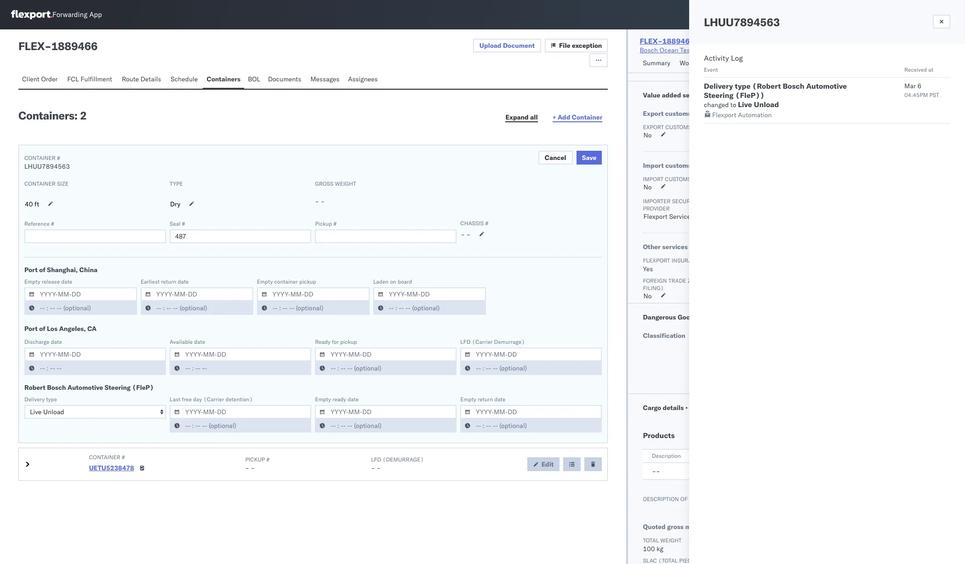 Task type: vqa. For each thing, say whether or not it's contained in the screenshot.
YYYY-MM-DD text box corresponding to Laden on board
yes



Task type: describe. For each thing, give the bounding box(es) containing it.
automotive for (robert
[[807, 81, 848, 91]]

steering for (flep)
[[105, 384, 131, 392]]

activity
[[704, 53, 730, 63]]

# for pickup # - -
[[267, 456, 270, 463]]

description for description
[[653, 453, 682, 460]]

0 horizontal spatial type
[[46, 396, 57, 403]]

Search Shipments (/) text field
[[790, 8, 878, 22]]

of for products
[[681, 496, 688, 503]]

steering for (flep))
[[704, 91, 734, 100]]

04:45pm
[[905, 92, 929, 98]]

(flep))
[[736, 91, 765, 100]]

expand
[[506, 113, 529, 121]]

container for container #
[[89, 454, 120, 461]]

bol
[[248, 75, 261, 83]]

filing)
[[643, 285, 664, 292]]

earliest return date
[[141, 278, 189, 285]]

test
[[681, 46, 693, 54]]

route details button
[[118, 71, 167, 89]]

customs for import customs service
[[665, 176, 692, 183]]

0 horizontal spatial delivery
[[24, 396, 45, 403]]

yes
[[643, 265, 653, 273]]

file exception
[[560, 41, 603, 50]]

ca
[[87, 325, 97, 333]]

available
[[170, 339, 193, 346]]

yyyy-mm-dd text field for empty release date
[[24, 288, 137, 301]]

container
[[274, 278, 298, 285]]

(demurrage)
[[383, 456, 424, 463]]

1 vertical spatial lhuu7894563
[[24, 162, 70, 171]]

yyyy-mm-dd text field for last free day (carrier detention)
[[170, 405, 312, 419]]

release
[[42, 278, 60, 285]]

changed
[[704, 101, 729, 109]]

add
[[558, 113, 571, 121]]

board
[[398, 278, 412, 285]]

yyyy-mm-dd text field for discharge date
[[24, 348, 166, 362]]

received
[[905, 66, 928, 73]]

seal #
[[170, 220, 185, 227]]

yyyy-mm-dd text field for available date
[[170, 348, 312, 362]]

1 horizontal spatial delivery type
[[704, 81, 751, 91]]

ready for pickup
[[315, 339, 357, 346]]

for
[[332, 339, 339, 346]]

empty for empty return date
[[461, 396, 477, 403]]

0 vertical spatial client
[[704, 59, 722, 67]]

assignees
[[348, 75, 378, 83]]

1 vertical spatial (carrier
[[204, 396, 224, 403]]

value added services
[[643, 91, 709, 99]]

export for export customs service
[[643, 124, 664, 131]]

port for port of shanghai, china
[[24, 266, 38, 274]]

1 horizontal spatial client order
[[704, 59, 741, 67]]

customs for import customs
[[666, 162, 692, 170]]

container # lhuu7894563
[[24, 155, 70, 171]]

on
[[390, 278, 397, 285]]

free
[[182, 396, 192, 403]]

app
[[89, 10, 102, 19]]

of for port of shanghai, china
[[39, 325, 45, 333]]

+
[[553, 113, 557, 121]]

yyyy-mm-dd text field for empty ready date
[[315, 405, 457, 419]]

value added services button
[[629, 81, 966, 109]]

+ add container
[[553, 113, 603, 121]]

uetu5238478 button
[[89, 464, 134, 473]]

description of goods
[[643, 496, 709, 503]]

--
[[653, 467, 661, 476]]

discharge
[[24, 339, 49, 346]]

dangerous goods
[[643, 313, 698, 322]]

details
[[663, 404, 684, 412]]

empty for empty container pickup
[[257, 278, 273, 285]]

containers button
[[203, 71, 244, 89]]

dangerous goods button
[[629, 304, 966, 331]]

(robert
[[753, 81, 782, 91]]

# for container #
[[122, 454, 125, 461]]

-- : -- -- (optional) text field for ready for pickup
[[315, 362, 457, 375]]

file
[[560, 41, 571, 50]]

dry
[[170, 200, 180, 208]]

foreign trade zone (wants 214 filing)
[[643, 277, 738, 292]]

los
[[47, 325, 58, 333]]

-- : -- -- text field for discharge date
[[24, 362, 166, 375]]

0 horizontal spatial - -
[[315, 197, 325, 206]]

no for foreign trade zone (wants 214 filing)
[[644, 292, 652, 300]]

flexport for flexport automation
[[713, 111, 737, 119]]

route
[[122, 75, 139, 83]]

quoted gross measurements
[[643, 523, 731, 531]]

forwarding app link
[[11, 10, 102, 19]]

0 vertical spatial of
[[39, 266, 45, 274]]

pickup for pickup # - -
[[245, 456, 265, 463]]

ready
[[315, 339, 331, 346]]

cargo details • 2
[[643, 404, 694, 412]]

# for chassis #
[[486, 220, 489, 227]]

-- : -- -- (optional) text field for empty ready date
[[315, 419, 457, 433]]

date for empty return date
[[495, 396, 506, 403]]

messages
[[311, 75, 340, 83]]

flexport inside importer security filing provider flexport service
[[644, 213, 668, 221]]

empty container pickup
[[257, 278, 316, 285]]

automotive for robert
[[68, 384, 103, 392]]

100
[[643, 545, 655, 554]]

documents button
[[265, 71, 307, 89]]

importer
[[643, 198, 671, 205]]

flexport insurance service yes
[[643, 257, 728, 273]]

export for export customs agent
[[747, 124, 768, 131]]

yyyy-mm-dd text field for ready for pickup
[[315, 348, 457, 362]]

automation
[[739, 111, 772, 119]]

chassis #
[[461, 220, 489, 227]]

# for container # lhuu7894563
[[57, 155, 60, 162]]

description for description of goods
[[643, 496, 679, 503]]

service for export customs service
[[694, 124, 716, 131]]

-- : -- -- (optional) text field for empty return date
[[461, 419, 603, 433]]

upload
[[480, 41, 502, 50]]

containers:
[[18, 109, 78, 122]]

trade
[[669, 277, 687, 284]]

robert bosch automotive steering (flep)
[[24, 384, 154, 392]]

messages button
[[307, 71, 345, 89]]

1 horizontal spatial order
[[724, 59, 741, 67]]

foreign
[[643, 277, 667, 284]]

0 horizontal spatial 1889466
[[51, 39, 98, 53]]

yyyy-mm-dd text field for empty return date
[[461, 405, 603, 419]]

service inside flexport insurance service yes
[[705, 257, 728, 264]]

1 horizontal spatial lhuu7894563
[[704, 15, 781, 29]]

(robert bosch automotive steering (flep))
[[704, 81, 848, 100]]

pickup for port of los angeles, ca
[[340, 339, 357, 346]]

save
[[582, 154, 597, 162]]

0 horizontal spatial client order button
[[18, 71, 64, 89]]

size
[[57, 180, 69, 187]]

0 vertical spatial (carrier
[[472, 339, 493, 346]]

import for import customs
[[643, 162, 664, 170]]

live
[[739, 100, 753, 109]]

# for pickup #
[[334, 220, 337, 227]]

documents
[[268, 75, 301, 83]]

empty ready date
[[315, 396, 359, 403]]

ready
[[333, 396, 346, 403]]

schedule button
[[167, 71, 203, 89]]

goods
[[678, 313, 698, 322]]

return for earliest
[[161, 278, 176, 285]]

import for import customs service
[[643, 176, 664, 183]]



Task type: locate. For each thing, give the bounding box(es) containing it.
weight
[[335, 180, 356, 187], [661, 537, 682, 544]]

1 vertical spatial steering
[[105, 384, 131, 392]]

empty for empty ready date
[[315, 396, 331, 403]]

dangerous
[[643, 313, 677, 322]]

-- : -- -- (optional) text field
[[24, 301, 137, 315], [257, 301, 370, 315], [170, 419, 312, 433], [461, 419, 603, 433]]

discharge date
[[24, 339, 62, 346]]

goods
[[690, 496, 709, 503]]

1 vertical spatial - -
[[461, 231, 471, 239]]

insurance
[[672, 257, 704, 264]]

event
[[704, 66, 718, 73]]

2 no from the top
[[644, 183, 652, 191]]

(flep)
[[132, 384, 154, 392]]

client order left fcl
[[22, 75, 58, 83]]

0 horizontal spatial client order
[[22, 75, 58, 83]]

-- : -- -- text field up robert bosch automotive steering (flep) at the left of page
[[24, 362, 166, 375]]

automotive inside (robert bosch automotive steering (flep))
[[807, 81, 848, 91]]

flexport automation
[[713, 111, 772, 119]]

-- : -- -- text field for available date
[[170, 362, 312, 375]]

customs down the import customs
[[665, 176, 692, 183]]

customs for export customs agent
[[770, 124, 796, 131]]

2 right •
[[690, 404, 694, 412]]

1 vertical spatial return
[[478, 396, 493, 403]]

0 vertical spatial pickup
[[315, 220, 332, 227]]

2 vertical spatial no
[[644, 292, 652, 300]]

seal
[[170, 220, 181, 227]]

1 vertical spatial lfd
[[371, 456, 381, 463]]

export customs service
[[643, 124, 716, 131]]

fcl fulfillment button
[[64, 71, 118, 89]]

yyyy-mm-dd text field for laden on board
[[373, 288, 486, 301]]

0 vertical spatial 2
[[80, 109, 87, 122]]

3 no from the top
[[644, 292, 652, 300]]

1 horizontal spatial client
[[704, 59, 722, 67]]

1 vertical spatial service
[[693, 176, 716, 183]]

steering up changed at the top of page
[[704, 91, 734, 100]]

chassis
[[461, 220, 484, 227]]

1 vertical spatial weight
[[661, 537, 682, 544]]

1 horizontal spatial automotive
[[807, 81, 848, 91]]

lfd left demurrage) at right bottom
[[461, 339, 471, 346]]

1 vertical spatial import
[[643, 176, 664, 183]]

classification
[[643, 332, 686, 340]]

2 import from the top
[[643, 176, 664, 183]]

1 vertical spatial pickup
[[340, 339, 357, 346]]

1 vertical spatial no
[[644, 183, 652, 191]]

service inside importer security filing provider flexport service
[[670, 213, 691, 221]]

1 horizontal spatial service
[[705, 257, 728, 264]]

container for container # lhuu7894563
[[24, 155, 56, 162]]

order right the event
[[724, 59, 741, 67]]

no down filing)
[[644, 292, 652, 300]]

customs left agent
[[770, 124, 796, 131]]

0 vertical spatial flexport
[[713, 111, 737, 119]]

0 horizontal spatial return
[[161, 278, 176, 285]]

ft
[[35, 200, 39, 208]]

pickup #
[[315, 220, 337, 227]]

0 vertical spatial return
[[161, 278, 176, 285]]

lhuu7894563 up log
[[704, 15, 781, 29]]

containers
[[207, 75, 241, 83]]

0 horizontal spatial order
[[41, 75, 58, 83]]

other services
[[643, 243, 688, 251]]

export down value
[[643, 110, 664, 118]]

#
[[57, 155, 60, 162], [486, 220, 489, 227], [51, 220, 54, 227], [182, 220, 185, 227], [334, 220, 337, 227], [122, 454, 125, 461], [267, 456, 270, 463]]

automotive
[[807, 81, 848, 91], [68, 384, 103, 392]]

pickup for pickup #
[[315, 220, 332, 227]]

2
[[80, 109, 87, 122], [690, 404, 694, 412]]

0 vertical spatial delivery
[[704, 81, 734, 91]]

pickup inside pickup # - -
[[245, 456, 265, 463]]

bosch down flex-
[[640, 46, 658, 54]]

lfd (demurrage) - -
[[371, 456, 424, 473]]

1 horizontal spatial steering
[[704, 91, 734, 100]]

no down export customs
[[644, 131, 652, 139]]

gross
[[315, 180, 334, 187]]

0 vertical spatial lhuu7894563
[[704, 15, 781, 29]]

upload document
[[480, 41, 535, 50]]

2 vertical spatial bosch
[[47, 384, 66, 392]]

flexport for flexport insurance service yes
[[643, 257, 671, 264]]

1 vertical spatial delivery
[[24, 396, 45, 403]]

1 horizontal spatial type
[[735, 81, 751, 91]]

2 horizontal spatial bosch
[[783, 81, 805, 91]]

flexport inside flexport insurance service yes
[[643, 257, 671, 264]]

delivery down the robert on the bottom
[[24, 396, 45, 403]]

day
[[193, 396, 202, 403]]

pickup right 'for'
[[340, 339, 357, 346]]

0 horizontal spatial pickup
[[300, 278, 316, 285]]

0 vertical spatial port
[[24, 266, 38, 274]]

container inside container # lhuu7894563
[[24, 155, 56, 162]]

1 horizontal spatial pickup
[[315, 220, 332, 227]]

-- : -- -- (optional) text field for last free day (carrier detention)
[[170, 419, 312, 433]]

2 vertical spatial of
[[681, 496, 688, 503]]

0 vertical spatial - -
[[315, 197, 325, 206]]

angeles,
[[59, 325, 86, 333]]

fcl
[[67, 75, 79, 83]]

other
[[643, 243, 661, 251]]

1 vertical spatial client order
[[22, 75, 58, 83]]

1 horizontal spatial (carrier
[[472, 339, 493, 346]]

delivery down the event
[[704, 81, 734, 91]]

of up empty release date
[[39, 266, 45, 274]]

service down changed at the top of page
[[694, 124, 716, 131]]

1 horizontal spatial bosch
[[640, 46, 658, 54]]

flex-1889466 link
[[640, 36, 695, 46]]

flex - 1889466
[[18, 39, 98, 53]]

(carrier
[[472, 339, 493, 346], [204, 396, 224, 403]]

laden on board
[[373, 278, 412, 285]]

0 horizontal spatial pickup
[[245, 456, 265, 463]]

1 vertical spatial client
[[22, 75, 39, 83]]

quoted
[[643, 523, 666, 531]]

-- : -- -- text field up 'detention)'
[[170, 362, 312, 375]]

services
[[683, 91, 709, 99], [663, 243, 688, 251]]

1 vertical spatial type
[[46, 396, 57, 403]]

pst
[[930, 92, 940, 98]]

service up (wants
[[705, 257, 728, 264]]

services up changed at the top of page
[[683, 91, 709, 99]]

# inside pickup # - -
[[267, 456, 270, 463]]

1 horizontal spatial delivery
[[704, 81, 734, 91]]

1 -- : -- -- text field from the left
[[24, 362, 166, 375]]

0 vertical spatial bosch
[[640, 46, 658, 54]]

0 vertical spatial lfd
[[461, 339, 471, 346]]

flexport. image
[[11, 10, 52, 19]]

1 horizontal spatial - -
[[461, 231, 471, 239]]

date for empty ready date
[[348, 396, 359, 403]]

0 vertical spatial order
[[724, 59, 741, 67]]

1 horizontal spatial return
[[478, 396, 493, 403]]

-- : -- -- (optional) text field for empty container pickup
[[257, 301, 370, 315]]

client order right work button
[[704, 59, 741, 67]]

1 import from the top
[[643, 162, 664, 170]]

1 vertical spatial of
[[39, 325, 45, 333]]

0 vertical spatial description
[[653, 453, 682, 460]]

- - down chassis
[[461, 231, 471, 239]]

return for empty
[[478, 396, 493, 403]]

YYYY-MM-DD text field
[[141, 288, 253, 301], [170, 348, 312, 362], [461, 348, 603, 362], [315, 405, 457, 419]]

1 vertical spatial port
[[24, 325, 38, 333]]

no for import customs service
[[644, 183, 652, 191]]

mar 6 04:45pm pst
[[905, 82, 940, 98]]

-- : -- -- text field
[[24, 362, 166, 375], [170, 362, 312, 375]]

0 vertical spatial weight
[[335, 180, 356, 187]]

0 horizontal spatial (carrier
[[204, 396, 224, 403]]

export down automation
[[747, 124, 768, 131]]

detention)
[[226, 396, 253, 403]]

(carrier left demurrage) at right bottom
[[472, 339, 493, 346]]

lfd for -
[[371, 456, 381, 463]]

container size
[[24, 180, 69, 187]]

1 vertical spatial automotive
[[68, 384, 103, 392]]

forwarding
[[52, 10, 88, 19]]

details
[[141, 75, 161, 83]]

cancel
[[545, 154, 567, 162]]

1 vertical spatial services
[[663, 243, 688, 251]]

earliest
[[141, 278, 160, 285]]

1 vertical spatial order
[[41, 75, 58, 83]]

0 horizontal spatial automotive
[[68, 384, 103, 392]]

1 vertical spatial description
[[643, 496, 679, 503]]

1889466 down forwarding app
[[51, 39, 98, 53]]

YYYY-MM-DD text field
[[24, 288, 137, 301], [257, 288, 370, 301], [373, 288, 486, 301], [24, 348, 166, 362], [315, 348, 457, 362], [170, 405, 312, 419], [461, 405, 603, 419]]

type down robert bosch automotive steering (flep) at the left of page
[[46, 396, 57, 403]]

container for container size
[[24, 180, 56, 187]]

customs down export customs
[[666, 124, 692, 131]]

yyyy-mm-dd text field for empty container pickup
[[257, 288, 370, 301]]

None text field
[[170, 230, 312, 243], [315, 230, 457, 243], [170, 230, 312, 243], [315, 230, 457, 243]]

ocean
[[660, 46, 679, 54]]

1 vertical spatial bosch
[[783, 81, 805, 91]]

date for earliest return date
[[178, 278, 189, 285]]

container up uetu5238478 button
[[89, 454, 120, 461]]

type
[[735, 81, 751, 91], [46, 396, 57, 403]]

container right add
[[572, 113, 603, 121]]

type up the changed to live unload
[[735, 81, 751, 91]]

service for import customs service
[[693, 176, 716, 183]]

0 vertical spatial service
[[670, 213, 691, 221]]

order
[[724, 59, 741, 67], [41, 75, 58, 83]]

at
[[929, 66, 934, 73]]

exception
[[572, 41, 603, 50]]

order left fcl
[[41, 75, 58, 83]]

delivery type down the robert on the bottom
[[24, 396, 57, 403]]

bosch for robert bosch automotive steering (flep)
[[47, 384, 66, 392]]

1 vertical spatial pickup
[[245, 456, 265, 463]]

+ add container button
[[547, 111, 608, 124]]

1 horizontal spatial 1889466
[[663, 36, 695, 46]]

# for reference #
[[51, 220, 54, 227]]

0 horizontal spatial delivery type
[[24, 396, 57, 403]]

delivery
[[704, 81, 734, 91], [24, 396, 45, 403]]

customs up export customs service
[[666, 110, 692, 118]]

-- : -- -- (optional) text field
[[141, 301, 253, 315], [373, 301, 486, 315], [315, 362, 457, 375], [461, 362, 603, 375], [315, 419, 457, 433]]

no for export customs service
[[644, 131, 652, 139]]

summary
[[643, 59, 671, 67]]

type
[[170, 180, 183, 187]]

services up insurance
[[663, 243, 688, 251]]

flexport down changed at the top of page
[[713, 111, 737, 119]]

1 horizontal spatial client order button
[[700, 55, 745, 73]]

2 right containers:
[[80, 109, 87, 122]]

port up empty release date
[[24, 266, 38, 274]]

lfd left (demurrage)
[[371, 456, 381, 463]]

zone
[[688, 277, 703, 284]]

flexport up yes
[[643, 257, 671, 264]]

-
[[45, 39, 51, 53], [315, 197, 319, 206], [321, 197, 325, 206], [461, 231, 465, 239], [467, 231, 471, 239], [245, 464, 249, 473], [251, 464, 255, 473], [371, 464, 375, 473], [377, 464, 381, 473], [653, 467, 657, 476], [657, 467, 661, 476]]

0 horizontal spatial lhuu7894563
[[24, 162, 70, 171]]

2 -- : -- -- text field from the left
[[170, 362, 312, 375]]

port of shanghai, china
[[24, 266, 98, 274]]

0 vertical spatial service
[[694, 124, 716, 131]]

0 vertical spatial automotive
[[807, 81, 848, 91]]

client down flex
[[22, 75, 39, 83]]

security
[[673, 198, 699, 205]]

- -
[[315, 197, 325, 206], [461, 231, 471, 239]]

0 horizontal spatial lfd
[[371, 456, 381, 463]]

summary button
[[640, 55, 676, 73]]

value
[[643, 91, 661, 99]]

1 no from the top
[[644, 131, 652, 139]]

bosch inside (robert bosch automotive steering (flep))
[[783, 81, 805, 91]]

demurrage)
[[494, 339, 525, 346]]

lfd for demurrage)
[[461, 339, 471, 346]]

flexport down provider
[[644, 213, 668, 221]]

changed to live unload
[[704, 100, 780, 109]]

of left goods
[[681, 496, 688, 503]]

-- : -- -- (optional) text field for lfd (carrier demurrage)
[[461, 362, 603, 375]]

1 port from the top
[[24, 266, 38, 274]]

work
[[680, 59, 695, 67]]

0 vertical spatial services
[[683, 91, 709, 99]]

0 horizontal spatial weight
[[335, 180, 356, 187]]

container up the ft
[[24, 180, 56, 187]]

reference #
[[24, 220, 54, 227]]

lhuu7894563 up container size
[[24, 162, 70, 171]]

import down the import customs
[[643, 176, 664, 183]]

client right work button
[[704, 59, 722, 67]]

0 vertical spatial type
[[735, 81, 751, 91]]

cargo
[[643, 404, 662, 412]]

0 vertical spatial import
[[643, 162, 664, 170]]

gross weight
[[315, 180, 356, 187]]

no
[[644, 131, 652, 139], [644, 183, 652, 191], [644, 292, 652, 300]]

0 horizontal spatial -- : -- -- text field
[[24, 362, 166, 375]]

(wants
[[704, 277, 727, 284]]

- - down gross
[[315, 197, 325, 206]]

yyyy-mm-dd text field for lfd (carrier demurrage)
[[461, 348, 603, 362]]

weight for 100
[[661, 537, 682, 544]]

pickup for port of shanghai, china
[[300, 278, 316, 285]]

1 horizontal spatial 2
[[690, 404, 694, 412]]

provider
[[643, 205, 670, 212]]

pickup right container
[[300, 278, 316, 285]]

date for empty release date
[[61, 278, 72, 285]]

import up 'import customs service'
[[643, 162, 664, 170]]

1 vertical spatial 2
[[690, 404, 694, 412]]

steering inside (robert bosch automotive steering (flep))
[[704, 91, 734, 100]]

description
[[653, 453, 682, 460], [643, 496, 679, 503]]

-- : -- -- (optional) text field for laden on board
[[373, 301, 486, 315]]

1 horizontal spatial weight
[[661, 537, 682, 544]]

yyyy-mm-dd text field for earliest return date
[[141, 288, 253, 301]]

total
[[643, 537, 659, 544]]

robert
[[24, 384, 45, 392]]

port for port of los angeles, ca
[[24, 325, 38, 333]]

services inside button
[[683, 91, 709, 99]]

steering left "(flep)"
[[105, 384, 131, 392]]

2 port from the top
[[24, 325, 38, 333]]

2 vertical spatial flexport
[[643, 257, 671, 264]]

0 horizontal spatial steering
[[105, 384, 131, 392]]

0 vertical spatial no
[[644, 131, 652, 139]]

return
[[161, 278, 176, 285], [478, 396, 493, 403]]

weight up kg
[[661, 537, 682, 544]]

(carrier right day
[[204, 396, 224, 403]]

description up --
[[653, 453, 682, 460]]

-- : -- -- (optional) text field for earliest return date
[[141, 301, 253, 315]]

weight for - -
[[335, 180, 356, 187]]

0 horizontal spatial bosch
[[47, 384, 66, 392]]

1 horizontal spatial pickup
[[340, 339, 357, 346]]

flex-1889466
[[640, 36, 695, 46]]

fcl fulfillment
[[67, 75, 112, 83]]

flex-
[[640, 36, 663, 46]]

empty for empty release date
[[24, 278, 40, 285]]

1 horizontal spatial -- : -- -- text field
[[170, 362, 312, 375]]

route details
[[122, 75, 161, 83]]

1 vertical spatial service
[[705, 257, 728, 264]]

export down export customs
[[643, 124, 664, 131]]

container up container size
[[24, 155, 56, 162]]

pickup # - -
[[245, 456, 270, 473]]

lfd inside lfd (demurrage) - -
[[371, 456, 381, 463]]

no up importer
[[644, 183, 652, 191]]

# inside container # lhuu7894563
[[57, 155, 60, 162]]

customs for export customs
[[666, 110, 692, 118]]

gross
[[668, 523, 684, 531]]

export customs
[[643, 110, 692, 118]]

of left los
[[39, 325, 45, 333]]

delivery type up to
[[704, 81, 751, 91]]

work button
[[676, 55, 700, 73]]

service up filing
[[693, 176, 716, 183]]

0 vertical spatial client order
[[704, 59, 741, 67]]

service down security
[[670, 213, 691, 221]]

weight right gross
[[335, 180, 356, 187]]

0 horizontal spatial 2
[[80, 109, 87, 122]]

export for export customs
[[643, 110, 664, 118]]

# for seal #
[[182, 220, 185, 227]]

customs up 'import customs service'
[[666, 162, 692, 170]]

port up discharge
[[24, 325, 38, 333]]

bosch for (robert bosch automotive steering (flep))
[[783, 81, 805, 91]]

0 horizontal spatial service
[[670, 213, 691, 221]]

0 vertical spatial delivery type
[[704, 81, 751, 91]]

0 vertical spatial pickup
[[300, 278, 316, 285]]

container inside button
[[572, 113, 603, 121]]

bosch right the robert on the bottom
[[47, 384, 66, 392]]

-- : -- -- (optional) text field for empty release date
[[24, 301, 137, 315]]

None text field
[[24, 230, 166, 243]]

port of los angeles, ca
[[24, 325, 97, 333]]

customs for export customs service
[[666, 124, 692, 131]]

0 horizontal spatial client
[[22, 75, 39, 83]]

1889466 up test
[[663, 36, 695, 46]]

description down --
[[643, 496, 679, 503]]

1 horizontal spatial lfd
[[461, 339, 471, 346]]

lfd (carrier demurrage)
[[461, 339, 525, 346]]

bol button
[[244, 71, 265, 89]]

bosch right (robert
[[783, 81, 805, 91]]

empty return date
[[461, 396, 506, 403]]

bosch
[[640, 46, 658, 54], [783, 81, 805, 91], [47, 384, 66, 392]]

assignees button
[[345, 71, 383, 89]]

1 vertical spatial flexport
[[644, 213, 668, 221]]



